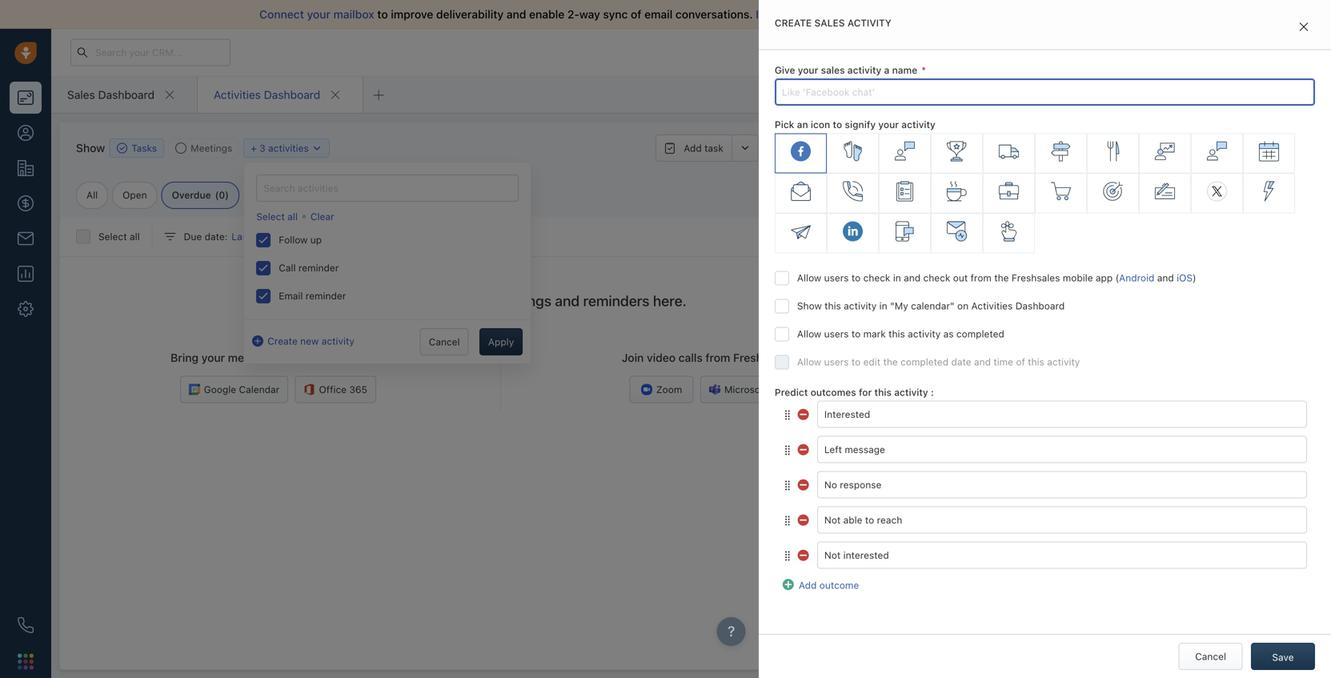 Task type: describe. For each thing, give the bounding box(es) containing it.
deliverability
[[436, 8, 504, 21]]

1 horizontal spatial zoom
[[983, 148, 1009, 159]]

show this activity in "my calendar" on activities dashboard
[[797, 300, 1065, 311]]

this right for
[[875, 387, 892, 398]]

explore
[[1038, 46, 1073, 58]]

and left ios link
[[1158, 272, 1174, 283]]

follow
[[279, 234, 308, 246]]

:
[[931, 387, 934, 398]]

links
[[994, 561, 1021, 574]]

a
[[884, 64, 890, 76]]

android
[[1119, 272, 1155, 283]]

1 horizontal spatial all
[[288, 211, 298, 222]]

tab panel containing create sales activity
[[759, 0, 1332, 678]]

plus filled image
[[783, 577, 796, 590]]

+ 3 activities
[[251, 143, 309, 154]]

pick
[[775, 119, 795, 130]]

3 ui drag handle image from the top
[[783, 480, 793, 491]]

apply button
[[480, 328, 523, 356]]

1 vertical spatial the
[[884, 356, 898, 367]]

due
[[184, 231, 202, 242]]

sales down create sales activity
[[821, 64, 845, 76]]

microsoft teams button for from
[[701, 376, 808, 403]]

Search your CRM... text field
[[70, 39, 231, 66]]

upcoming
[[379, 292, 444, 309]]

"my
[[890, 300, 909, 311]]

cancel for save
[[1196, 651, 1227, 662]]

to right mailbox
[[377, 8, 388, 21]]

connect for connect your mailbox to improve deliverability and enable 2-way sync of email conversations. import all your sales data so you don't have to start from scratch.
[[259, 8, 304, 21]]

2-
[[568, 8, 580, 21]]

0 horizontal spatial zoom
[[656, 384, 682, 395]]

your for connect your conferencing app
[[998, 127, 1018, 138]]

email
[[279, 290, 303, 302]]

view
[[839, 194, 861, 205]]

ios
[[1177, 272, 1193, 283]]

1 horizontal spatial days
[[988, 47, 1008, 57]]

signify
[[845, 119, 876, 130]]

as
[[944, 328, 954, 339]]

07
[[350, 231, 361, 242]]

zoom button for video
[[630, 376, 694, 403]]

app inside dialog
[[1096, 272, 1113, 283]]

sales left data
[[835, 8, 863, 21]]

view activity goals link
[[823, 193, 925, 206]]

goals
[[900, 194, 925, 205]]

up
[[310, 234, 322, 246]]

meeting
[[812, 143, 848, 154]]

2 check from the left
[[924, 272, 951, 283]]

1 horizontal spatial select all
[[256, 211, 298, 222]]

Give your sales activity a name text field
[[775, 79, 1315, 106]]

view activity goals
[[839, 194, 925, 205]]

your for bring your meetings into freshsales suite
[[202, 351, 225, 364]]

and left enable
[[507, 8, 526, 21]]

office
[[319, 384, 347, 395]]

2 vertical spatial from
[[706, 351, 731, 364]]

due date:
[[184, 231, 228, 242]]

way
[[580, 8, 600, 21]]

add for add task
[[684, 143, 702, 154]]

google calendar button
[[180, 376, 288, 403]]

your trial ends in 21 days
[[903, 47, 1008, 57]]

show for show this activity in "my calendar" on activities dashboard
[[797, 300, 822, 311]]

allow for allow users to check in and check out from the freshsales mobile app ( android and ios )
[[797, 272, 822, 283]]

freshsales inside 'tab panel'
[[1012, 272, 1060, 283]]

conferencing
[[1021, 127, 1082, 138]]

suite for bring your meetings into freshsales suite
[[363, 351, 390, 364]]

mobile
[[1063, 272, 1093, 283]]

this left "my at the right of page
[[825, 300, 841, 311]]

and left reminders at the left top of the page
[[555, 292, 580, 309]]

trial
[[924, 47, 941, 57]]

0 horizontal spatial (
[[215, 189, 219, 201]]

activities
[[268, 143, 309, 154]]

create
[[775, 17, 812, 28]]

on
[[958, 300, 969, 311]]

0 vertical spatial meetings
[[491, 292, 552, 309]]

calendar"
[[911, 300, 955, 311]]

to up allow users to mark this activity as completed
[[852, 272, 861, 283]]

allow for allow users to edit the completed date and time of this activity
[[797, 356, 822, 367]]

cancel for apply
[[429, 336, 460, 348]]

1 vertical spatial meetings
[[228, 351, 277, 364]]

0 vertical spatial app
[[1084, 127, 1102, 138]]

connect your mailbox link
[[259, 8, 377, 21]]

08
[[960, 206, 975, 219]]

email
[[645, 8, 673, 21]]

activities dashboard
[[214, 88, 320, 101]]

1 vertical spatial completed
[[901, 356, 949, 367]]

1 check from the left
[[864, 272, 891, 283]]

2 horizontal spatial mar
[[978, 206, 998, 219]]

activity inside create new activity link
[[322, 336, 355, 347]]

minus filled image for first ui drag handle icon from the top of the page
[[798, 407, 811, 419]]

join video calls from freshsales suite
[[622, 351, 820, 364]]

icon
[[811, 119, 830, 130]]

19:00
[[960, 391, 986, 402]]

( inside dialog
[[1116, 272, 1119, 283]]

+
[[251, 143, 257, 154]]

teams for connect your conferencing app
[[1094, 148, 1123, 159]]

tasks
[[132, 142, 157, 154]]

completed
[[254, 189, 303, 201]]

select inside 'select all' link
[[256, 211, 285, 222]]

21
[[976, 47, 986, 57]]

to left start
[[988, 8, 999, 21]]

add meeting
[[791, 143, 848, 154]]

calls
[[679, 351, 703, 364]]

teams for join video calls from freshsales suite
[[770, 384, 800, 395]]

connect your conferencing app
[[956, 127, 1102, 138]]

to left mark
[[852, 328, 861, 339]]

overdue ( 0 )
[[172, 189, 229, 201]]

add task
[[684, 143, 724, 154]]

android link
[[1119, 272, 1155, 283]]

phone image
[[18, 617, 34, 633]]

cancel button for apply
[[420, 328, 469, 356]]

-
[[322, 231, 327, 242]]

2 horizontal spatial all
[[794, 8, 806, 21]]

call
[[279, 262, 296, 274]]

3
[[260, 143, 266, 154]]

outcomes
[[811, 387, 856, 398]]

0 vertical spatial activities
[[214, 88, 261, 101]]

and up "my at the right of page
[[904, 272, 921, 283]]

allow users to check in and check out from the freshsales mobile app ( android and ios )
[[797, 272, 1197, 283]]

dashboard for activities dashboard
[[264, 88, 320, 101]]

quick
[[960, 561, 991, 574]]

1 vertical spatial days
[[262, 231, 283, 242]]

create new activity
[[268, 336, 355, 347]]

7
[[254, 231, 259, 242]]

+ 3 activities button
[[244, 139, 330, 158]]

your right import
[[809, 8, 832, 21]]

add for add meeting
[[791, 143, 809, 154]]

save button
[[1251, 643, 1315, 670]]

to right icon
[[833, 119, 842, 130]]

time
[[994, 356, 1014, 367]]

google
[[204, 384, 236, 395]]

0 vertical spatial of
[[631, 8, 642, 21]]

outcome
[[820, 580, 859, 591]]

scratch.
[[1057, 8, 1100, 21]]

improve
[[391, 8, 433, 21]]

1 vertical spatial from
[[971, 272, 992, 283]]

suite for join video calls from freshsales suite
[[793, 351, 820, 364]]

add for add link
[[1117, 626, 1135, 637]]

explore plans link
[[1029, 42, 1109, 62]]

dialog containing create sales activity
[[759, 0, 1332, 678]]

tasks,
[[448, 292, 487, 309]]

0 vertical spatial completed
[[957, 328, 1005, 339]]

allow for allow users to mark this activity as completed
[[797, 328, 822, 339]]

freshsales for join video calls from freshsales suite
[[734, 351, 790, 364]]

and left time
[[974, 356, 991, 367]]

4 ui drag handle image from the top
[[783, 550, 793, 562]]



Task type: locate. For each thing, give the bounding box(es) containing it.
task
[[705, 143, 724, 154]]

zoom down connect your conferencing app
[[983, 148, 1009, 159]]

1 horizontal spatial cancel
[[1196, 651, 1227, 662]]

0 horizontal spatial zoom button
[[630, 376, 694, 403]]

meetings
[[491, 292, 552, 309], [228, 351, 277, 364]]

app right the mobile
[[1096, 272, 1113, 283]]

1 horizontal spatial of
[[1016, 356, 1025, 367]]

your left 'conferencing'
[[998, 127, 1018, 138]]

select all down completed
[[256, 211, 298, 222]]

suite up the predict
[[793, 351, 820, 364]]

1 horizontal spatial teams
[[1094, 148, 1123, 159]]

0 horizontal spatial microsoft teams button
[[701, 376, 808, 403]]

users for edit
[[824, 356, 849, 367]]

None text field
[[817, 436, 1307, 463]]

0 vertical spatial all
[[794, 8, 806, 21]]

0 vertical spatial the
[[995, 272, 1009, 283]]

0 horizontal spatial from
[[706, 351, 731, 364]]

sales dashboard
[[67, 88, 155, 101]]

call reminder
[[279, 262, 339, 274]]

google calendar
[[204, 384, 280, 395]]

0 vertical spatial cancel
[[429, 336, 460, 348]]

) right overdue
[[225, 189, 229, 201]]

this
[[825, 300, 841, 311], [889, 328, 905, 339], [1028, 356, 1045, 367], [875, 387, 892, 398]]

office 365
[[319, 384, 367, 395]]

users left mark
[[824, 328, 849, 339]]

3 minus filled image from the top
[[798, 548, 811, 560]]

2 allow from the top
[[797, 328, 822, 339]]

) right android
[[1193, 272, 1197, 283]]

minus filled image for ui drag handle image
[[798, 512, 811, 525]]

mar right 08
[[978, 206, 998, 219]]

activity right time
[[1047, 356, 1080, 367]]

1 vertical spatial reminder
[[306, 290, 346, 302]]

2 vertical spatial (
[[1116, 272, 1119, 283]]

connect left mailbox
[[259, 8, 304, 21]]

0 vertical spatial microsoft teams button
[[1024, 144, 1132, 163]]

dashboard right sales
[[98, 88, 155, 101]]

1 horizontal spatial microsoft teams button
[[1024, 144, 1132, 163]]

select down open
[[98, 231, 127, 242]]

find
[[314, 292, 343, 309]]

1 horizontal spatial activities
[[972, 300, 1013, 311]]

0 vertical spatial )
[[225, 189, 229, 201]]

activities inside 'tab panel'
[[972, 300, 1013, 311]]

0 horizontal spatial dashboard
[[98, 88, 155, 101]]

your right bring
[[202, 351, 225, 364]]

0 horizontal spatial connect
[[259, 8, 304, 21]]

16:00
[[960, 247, 986, 258]]

3 users from the top
[[824, 356, 849, 367]]

more
[[874, 143, 897, 154]]

0 vertical spatial connect
[[259, 8, 304, 21]]

open
[[123, 189, 147, 201]]

1 vertical spatial users
[[824, 328, 849, 339]]

down image
[[312, 143, 323, 154]]

activity left so
[[848, 17, 892, 28]]

3 allow from the top
[[797, 356, 822, 367]]

phone element
[[10, 609, 42, 641]]

days right 7
[[262, 231, 283, 242]]

microsoft teams button down 'conferencing'
[[1024, 144, 1132, 163]]

0 vertical spatial microsoft
[[1048, 148, 1091, 159]]

select all
[[256, 211, 298, 222], [98, 231, 140, 242]]

ends
[[943, 47, 963, 57]]

17:00
[[960, 295, 985, 306]]

2 suite from the left
[[793, 351, 820, 364]]

pick an icon to signify your activity
[[775, 119, 936, 130]]

minus filled image for first ui drag handle icon from the bottom
[[798, 548, 811, 560]]

completed up :
[[901, 356, 949, 367]]

1 vertical spatial activities
[[972, 300, 1013, 311]]

freshsales down create new activity
[[303, 351, 360, 364]]

2 vertical spatial minus filled image
[[798, 548, 811, 560]]

users for check
[[824, 272, 849, 283]]

ui drag handle image
[[783, 409, 793, 421], [783, 445, 793, 456], [783, 480, 793, 491], [783, 550, 793, 562]]

01
[[309, 231, 320, 242]]

2 vertical spatial all
[[130, 231, 140, 242]]

ui drag handle image
[[783, 515, 793, 526]]

last 7 days ( mar 01 - mar 07
[[232, 231, 361, 242]]

2 minus filled image from the top
[[798, 477, 811, 490]]

0 vertical spatial minus filled image
[[798, 442, 811, 455]]

1 horizontal spatial from
[[971, 272, 992, 283]]

of right time
[[1016, 356, 1025, 367]]

of right sync
[[631, 8, 642, 21]]

check up "my at the right of page
[[864, 272, 891, 283]]

0 vertical spatial microsoft teams
[[1048, 148, 1123, 159]]

the right out
[[995, 272, 1009, 283]]

0 horizontal spatial cancel button
[[420, 328, 469, 356]]

1 vertical spatial (
[[286, 231, 289, 242]]

select down completed
[[256, 211, 285, 222]]

days
[[988, 47, 1008, 57], [262, 231, 283, 242]]

all down open
[[130, 231, 140, 242]]

0 vertical spatial zoom
[[983, 148, 1009, 159]]

to left edit
[[852, 356, 861, 367]]

microsoft teams button down join video calls from freshsales suite
[[701, 376, 808, 403]]

reminder for email reminder
[[306, 290, 346, 302]]

0 horizontal spatial microsoft
[[725, 384, 768, 395]]

activity right 'new'
[[322, 336, 355, 347]]

freshsales left the mobile
[[1012, 272, 1060, 283]]

None text field
[[817, 401, 1307, 428], [817, 471, 1307, 498], [817, 506, 1307, 534], [817, 542, 1307, 569], [817, 401, 1307, 428], [817, 471, 1307, 498], [817, 506, 1307, 534], [817, 542, 1307, 569]]

mar left 01
[[289, 231, 307, 242]]

in left the 21
[[966, 47, 973, 57]]

( right the mobile
[[1116, 272, 1119, 283]]

teams
[[1094, 148, 1123, 159], [770, 384, 800, 395]]

users up outcomes
[[824, 356, 849, 367]]

1 horizontal spatial mar
[[330, 231, 347, 242]]

activity down name
[[902, 119, 936, 130]]

import
[[756, 8, 791, 21]]

0 horizontal spatial completed
[[901, 356, 949, 367]]

0
[[219, 189, 225, 201]]

enable
[[529, 8, 565, 21]]

2 ui drag handle image from the top
[[783, 445, 793, 456]]

1 vertical spatial microsoft teams
[[725, 384, 800, 395]]

zoom button up today
[[956, 144, 1020, 163]]

1 horizontal spatial dashboard
[[264, 88, 320, 101]]

0 horizontal spatial )
[[225, 189, 229, 201]]

an
[[797, 119, 808, 130]]

+ 3 activities link
[[251, 141, 323, 156]]

link
[[1138, 626, 1154, 637]]

1 horizontal spatial show
[[797, 300, 822, 311]]

app right 'conferencing'
[[1084, 127, 1102, 138]]

0 horizontal spatial check
[[864, 272, 891, 283]]

2 vertical spatial in
[[880, 300, 888, 311]]

Search activities text field
[[256, 175, 519, 202]]

1 minus filled image from the top
[[798, 442, 811, 455]]

ios link
[[1177, 272, 1193, 283]]

0 horizontal spatial teams
[[770, 384, 800, 395]]

activity up mark
[[844, 300, 877, 311]]

21:00
[[960, 487, 985, 498]]

0 horizontal spatial the
[[884, 356, 898, 367]]

activity left :
[[894, 387, 928, 398]]

from right calls
[[706, 351, 731, 364]]

join
[[622, 351, 644, 364]]

reminder down call reminder
[[306, 290, 346, 302]]

minus filled image down the predict
[[798, 407, 811, 419]]

completed
[[957, 328, 1005, 339], [901, 356, 949, 367]]

cancel button left save button
[[1179, 643, 1243, 670]]

this right mark
[[889, 328, 905, 339]]

( right overdue
[[215, 189, 219, 201]]

all
[[86, 189, 98, 201]]

microsoft teams for from
[[725, 384, 800, 395]]

1 ui drag handle image from the top
[[783, 409, 793, 421]]

so
[[892, 8, 904, 21]]

add inside dialog
[[799, 580, 817, 591]]

1 vertical spatial select all
[[98, 231, 140, 242]]

add task button
[[656, 135, 732, 162]]

connect for connect your conferencing app
[[956, 127, 995, 138]]

microsoft teams down 'conferencing'
[[1048, 148, 1123, 159]]

0 vertical spatial select all
[[256, 211, 298, 222]]

1 vertical spatial cancel
[[1196, 651, 1227, 662]]

add down an
[[791, 143, 809, 154]]

0 horizontal spatial microsoft teams
[[725, 384, 800, 395]]

your right give
[[798, 64, 819, 76]]

users
[[824, 272, 849, 283], [824, 328, 849, 339], [824, 356, 849, 367]]

data
[[865, 8, 889, 21]]

microsoft
[[1048, 148, 1091, 159], [725, 384, 768, 395]]

1 horizontal spatial suite
[[793, 351, 820, 364]]

0 vertical spatial (
[[215, 189, 219, 201]]

1 vertical spatial cancel button
[[1179, 643, 1243, 670]]

in left "my at the right of page
[[880, 300, 888, 311]]

1 vertical spatial connect
[[956, 127, 995, 138]]

select all down open
[[98, 231, 140, 242]]

date:
[[205, 231, 228, 242]]

1 horizontal spatial the
[[995, 272, 1009, 283]]

from right out
[[971, 272, 992, 283]]

import all your sales data link
[[756, 8, 892, 21]]

zoom button for your
[[956, 144, 1020, 163]]

1 horizontal spatial microsoft
[[1048, 148, 1091, 159]]

( down 'select all' link
[[286, 231, 289, 242]]

microsoft teams down join video calls from freshsales suite
[[725, 384, 800, 395]]

more button
[[861, 135, 925, 162], [861, 135, 925, 162]]

1 vertical spatial allow
[[797, 328, 822, 339]]

suite up 365
[[363, 351, 390, 364]]

what's new image
[[1217, 46, 1228, 57]]

in
[[966, 47, 973, 57], [893, 272, 901, 283], [880, 300, 888, 311]]

your for find your upcoming tasks, meetings and reminders here.
[[346, 292, 375, 309]]

mar right -
[[330, 231, 347, 242]]

1 horizontal spatial check
[[924, 272, 951, 283]]

1 horizontal spatial microsoft teams
[[1048, 148, 1123, 159]]

1 vertical spatial minus filled image
[[798, 512, 811, 525]]

microsoft for app
[[1048, 148, 1091, 159]]

0 vertical spatial zoom button
[[956, 144, 1020, 163]]

cancel left save button
[[1196, 651, 1227, 662]]

cancel button down tasks,
[[420, 328, 469, 356]]

activity right view
[[864, 194, 898, 205]]

in for 21
[[966, 47, 973, 57]]

completed right the as
[[957, 328, 1005, 339]]

1 vertical spatial zoom button
[[630, 376, 694, 403]]

reminders
[[583, 292, 650, 309]]

dashboard up activities
[[264, 88, 320, 101]]

2 horizontal spatial in
[[966, 47, 973, 57]]

0 vertical spatial minus filled image
[[798, 407, 811, 419]]

check left out
[[924, 272, 951, 283]]

minus filled image for 3rd ui drag handle icon from the bottom
[[798, 442, 811, 455]]

2 vertical spatial users
[[824, 356, 849, 367]]

minus filled image right ui drag handle image
[[798, 512, 811, 525]]

0 horizontal spatial mar
[[289, 231, 307, 242]]

users for mark
[[824, 328, 849, 339]]

freshsales for bring your meetings into freshsales suite
[[303, 351, 360, 364]]

microsoft teams for app
[[1048, 148, 1123, 159]]

and
[[507, 8, 526, 21], [904, 272, 921, 283], [1158, 272, 1174, 283], [555, 292, 580, 309], [974, 356, 991, 367]]

give
[[775, 64, 795, 76]]

0 vertical spatial in
[[966, 47, 973, 57]]

1 vertical spatial all
[[288, 211, 298, 222]]

minus filled image
[[798, 407, 811, 419], [798, 512, 811, 525]]

create sales activity
[[775, 17, 892, 28]]

the right edit
[[884, 356, 898, 367]]

add outcome
[[799, 580, 859, 591]]

0 vertical spatial teams
[[1094, 148, 1123, 159]]

add for add outcome
[[799, 580, 817, 591]]

activity left a
[[848, 64, 882, 76]]

meetings
[[191, 142, 232, 154]]

activity left the as
[[908, 328, 941, 339]]

your for connect your mailbox to improve deliverability and enable 2-way sync of email conversations. import all your sales data so you don't have to start from scratch.
[[307, 8, 331, 21]]

2 horizontal spatial dashboard
[[1016, 300, 1065, 311]]

1 horizontal spatial in
[[893, 272, 901, 283]]

connect your mailbox to improve deliverability and enable 2-way sync of email conversations. import all your sales data so you don't have to start from scratch.
[[259, 8, 1100, 21]]

conversations.
[[676, 8, 753, 21]]

minus filled image for third ui drag handle icon from the top
[[798, 477, 811, 490]]

microsoft down join video calls from freshsales suite
[[725, 384, 768, 395]]

1 vertical spatial show
[[797, 300, 822, 311]]

sales right the create
[[815, 17, 845, 28]]

suite
[[363, 351, 390, 364], [793, 351, 820, 364]]

add link
[[1117, 626, 1154, 637]]

minus filled image
[[798, 442, 811, 455], [798, 477, 811, 490], [798, 548, 811, 560]]

all up last 7 days ( mar 01 - mar 07
[[288, 211, 298, 222]]

0 vertical spatial cancel button
[[420, 328, 469, 356]]

zoom down video
[[656, 384, 682, 395]]

2 users from the top
[[824, 328, 849, 339]]

dialog
[[759, 0, 1332, 678]]

cancel button
[[420, 328, 469, 356], [1179, 643, 1243, 670]]

meetings up apply
[[491, 292, 552, 309]]

here.
[[653, 292, 687, 309]]

predict
[[775, 387, 808, 398]]

0 horizontal spatial freshsales
[[303, 351, 360, 364]]

microsoft teams button for app
[[1024, 144, 1132, 163]]

1 suite from the left
[[363, 351, 390, 364]]

2 minus filled image from the top
[[798, 512, 811, 525]]

0 horizontal spatial cancel
[[429, 336, 460, 348]]

calendar
[[239, 384, 280, 395]]

freshsales up the predict
[[734, 351, 790, 364]]

connect up today
[[956, 127, 995, 138]]

0 vertical spatial show
[[76, 141, 105, 155]]

cancel inside 'tab panel'
[[1196, 651, 1227, 662]]

activities up +
[[214, 88, 261, 101]]

sales
[[835, 8, 863, 21], [815, 17, 845, 28], [821, 64, 845, 76]]

start
[[1002, 8, 1026, 21]]

from
[[1029, 8, 1054, 21], [971, 272, 992, 283], [706, 351, 731, 364]]

reminder down "up"
[[299, 262, 339, 274]]

microsoft down 'conferencing'
[[1048, 148, 1091, 159]]

clear link
[[311, 210, 334, 223]]

in for "my
[[880, 300, 888, 311]]

zoom button down video
[[630, 376, 694, 403]]

for
[[859, 387, 872, 398]]

add left task
[[684, 143, 702, 154]]

this right time
[[1028, 356, 1045, 367]]

your up more
[[879, 119, 899, 130]]

dashboard down the mobile
[[1016, 300, 1065, 311]]

save
[[1273, 652, 1294, 663]]

0 horizontal spatial of
[[631, 8, 642, 21]]

add left 'link' at the right bottom
[[1117, 626, 1135, 637]]

email reminder
[[279, 290, 346, 302]]

your
[[307, 8, 331, 21], [809, 8, 832, 21], [798, 64, 819, 76], [879, 119, 899, 130], [998, 127, 1018, 138], [346, 292, 375, 309], [202, 351, 225, 364]]

0 horizontal spatial select all
[[98, 231, 140, 242]]

1 vertical spatial select
[[98, 231, 127, 242]]

of inside 'tab panel'
[[1016, 356, 1025, 367]]

0 horizontal spatial in
[[880, 300, 888, 311]]

meetings up "calendar"
[[228, 351, 277, 364]]

don't
[[929, 8, 957, 21]]

1 users from the top
[[824, 272, 849, 283]]

show inside dialog
[[797, 300, 822, 311]]

add right plus filled icon
[[799, 580, 817, 591]]

microsoft for from
[[725, 384, 768, 395]]

your left mailbox
[[307, 8, 331, 21]]

tab panel
[[759, 0, 1332, 678]]

mark
[[864, 328, 886, 339]]

give your sales activity a name
[[775, 64, 918, 76]]

2 horizontal spatial freshsales
[[1012, 272, 1060, 283]]

reminder for call reminder
[[299, 262, 339, 274]]

add inside button
[[684, 143, 702, 154]]

show
[[76, 141, 105, 155], [797, 300, 822, 311]]

2 vertical spatial allow
[[797, 356, 822, 367]]

08 mar
[[960, 206, 998, 219]]

1 horizontal spatial (
[[286, 231, 289, 242]]

freshsales
[[1012, 272, 1060, 283], [303, 351, 360, 364], [734, 351, 790, 364]]

connect
[[259, 8, 304, 21], [956, 127, 995, 138]]

1 horizontal spatial cancel button
[[1179, 643, 1243, 670]]

date
[[952, 356, 972, 367]]

0 horizontal spatial meetings
[[228, 351, 277, 364]]

all right import
[[794, 8, 806, 21]]

activity inside view activity goals link
[[864, 194, 898, 205]]

sync
[[603, 8, 628, 21]]

) inside 'tab panel'
[[1193, 272, 1197, 283]]

(
[[215, 189, 219, 201], [286, 231, 289, 242], [1116, 272, 1119, 283]]

0 vertical spatial allow
[[797, 272, 822, 283]]

dashboard inside 'tab panel'
[[1016, 300, 1065, 311]]

1 vertical spatial app
[[1096, 272, 1113, 283]]

allow users to edit the completed date and time of this activity
[[797, 356, 1080, 367]]

1 allow from the top
[[797, 272, 822, 283]]

2 horizontal spatial from
[[1029, 8, 1054, 21]]

into
[[280, 351, 300, 364]]

cancel button for save
[[1179, 643, 1243, 670]]

dashboard for sales dashboard
[[98, 88, 155, 101]]

1 vertical spatial zoom
[[656, 384, 682, 395]]

from right start
[[1029, 8, 1054, 21]]

show for show
[[76, 141, 105, 155]]

your for give your sales activity a name
[[798, 64, 819, 76]]

1 minus filled image from the top
[[798, 407, 811, 419]]

add inside button
[[791, 143, 809, 154]]

freshworks switcher image
[[18, 654, 34, 670]]

find your upcoming tasks, meetings and reminders here.
[[314, 292, 687, 309]]

video
[[647, 351, 676, 364]]

1 vertical spatial microsoft
[[725, 384, 768, 395]]

in up "my at the right of page
[[893, 272, 901, 283]]

new
[[300, 336, 319, 347]]

1 horizontal spatial connect
[[956, 127, 995, 138]]

add link link
[[1117, 625, 1154, 642]]

1 horizontal spatial )
[[1193, 272, 1197, 283]]



Task type: vqa. For each thing, say whether or not it's contained in the screenshot.
'Link' on the right of the page
yes



